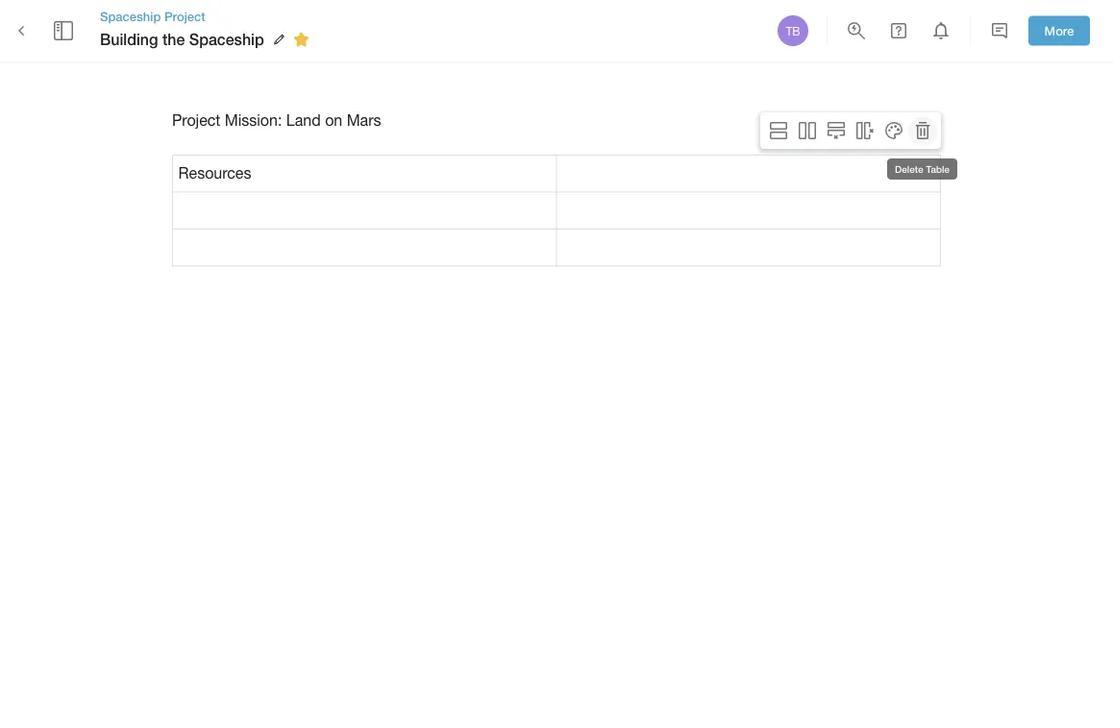 Task type: vqa. For each thing, say whether or not it's contained in the screenshot.
Help image
no



Task type: locate. For each thing, give the bounding box(es) containing it.
spaceship up building on the top left
[[100, 9, 161, 23]]

spaceship
[[100, 9, 161, 23], [189, 30, 264, 48]]

more
[[1044, 23, 1074, 38]]

the
[[162, 30, 185, 48]]

on
[[325, 111, 342, 129]]

0 vertical spatial spaceship
[[100, 9, 161, 23]]

spaceship down spaceship project link
[[189, 30, 264, 48]]

building
[[100, 30, 158, 48]]

1 vertical spatial spaceship
[[189, 30, 264, 48]]

project up resources
[[172, 111, 220, 129]]

project
[[164, 9, 205, 23], [172, 111, 220, 129]]

mars
[[347, 111, 381, 129]]

0 horizontal spatial spaceship
[[100, 9, 161, 23]]

spaceship project
[[100, 9, 205, 23]]

land
[[286, 111, 321, 129]]

0 vertical spatial project
[[164, 9, 205, 23]]

spaceship project link
[[100, 8, 316, 25]]

project up "building the spaceship"
[[164, 9, 205, 23]]



Task type: describe. For each thing, give the bounding box(es) containing it.
1 vertical spatial project
[[172, 111, 220, 129]]

building the spaceship
[[100, 30, 264, 48]]

mission:
[[225, 111, 282, 129]]

1 horizontal spatial spaceship
[[189, 30, 264, 48]]

resources
[[178, 164, 251, 182]]

project mission: land on mars
[[172, 111, 381, 129]]

tb
[[786, 24, 800, 37]]

tb button
[[775, 12, 811, 49]]

spaceship inside spaceship project link
[[100, 9, 161, 23]]

more button
[[1028, 16, 1090, 46]]

remove favorite image
[[290, 28, 313, 51]]



